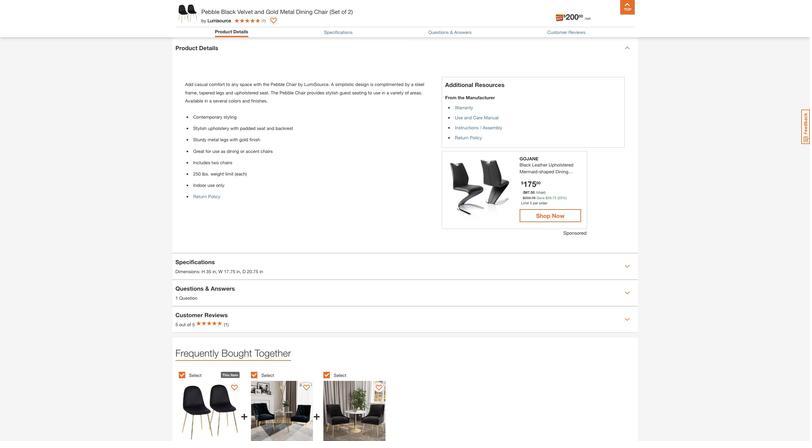 Task type: vqa. For each thing, say whether or not it's contained in the screenshot.
leftmost Pros
no



Task type: describe. For each thing, give the bounding box(es) containing it.
2 horizontal spatial (
[[558, 196, 559, 200]]

frequently bought together
[[175, 347, 291, 359]]

25
[[559, 196, 562, 200]]

frame,
[[185, 90, 198, 95]]

/chair
[[536, 190, 545, 195]]

20.75
[[247, 269, 258, 274]]

instructions / assembly link
[[455, 125, 502, 130]]

caret image for customer reviews
[[625, 317, 630, 322]]

online
[[555, 12, 573, 19]]

2) inside gojane black leather upholstered mermaid-shaped dining chairs with chrome legs (set of 2)
[[525, 183, 529, 188]]

1 vertical spatial to
[[368, 90, 372, 95]]

2 vertical spatial use
[[208, 182, 215, 188]]

areas.
[[410, 90, 422, 95]]

dining for metal
[[296, 8, 313, 15]]

0 vertical spatial a
[[411, 82, 414, 87]]

space
[[240, 82, 252, 87]]

free & easy returns in store or online of purchase. read return policy
[[466, 12, 596, 26]]

sponsored
[[563, 230, 587, 236]]

frequently
[[175, 347, 219, 359]]

1 vertical spatial pebble
[[271, 82, 285, 87]]

0 vertical spatial (set
[[330, 8, 340, 15]]

return policy for the topmost return policy link
[[455, 135, 482, 140]]

250
[[193, 171, 201, 177]]

manual
[[484, 115, 499, 120]]

70815 button
[[266, 12, 289, 19]]

dimensions:
[[175, 269, 200, 274]]

additional resources
[[445, 81, 505, 88]]

with inside the add casual comfort to any space with the pebble chair by lumisource. a simplistic design is complimented by a steel frame, tapered legs and upholstered seat. the pebble chair provides stylish guest seating to use in a variety of areas. available in a several colors and finishes.
[[253, 82, 262, 87]]

assembly
[[483, 125, 502, 130]]

per
[[533, 201, 538, 205]]

steel
[[415, 82, 424, 87]]

warranty link
[[455, 105, 473, 110]]

1 vertical spatial &
[[450, 29, 453, 35]]

0 vertical spatial customer reviews
[[547, 29, 586, 35]]

this item
[[222, 373, 238, 377]]

1 vertical spatial chairs
[[220, 160, 232, 165]]

n baton rouge
[[214, 12, 249, 18]]

this
[[222, 373, 230, 377]]

0 horizontal spatial by
[[201, 18, 206, 23]]

and right use in the right top of the page
[[464, 115, 472, 120]]

and up ( 1 )
[[255, 8, 264, 15]]

only
[[216, 182, 224, 188]]

display image for black velvet dining chair with pulling handle and adjustable foot nails(set of 2) 'image'
[[376, 385, 382, 391]]

specifications for specifications dimensions: h 35 in , w 17.75 in , d 20.75 in
[[175, 259, 215, 266]]

0 vertical spatial 1
[[263, 18, 265, 22]]

00 for 175
[[536, 181, 541, 185]]

n
[[214, 12, 217, 18]]

shop now
[[536, 212, 565, 219]]

policy for bottommost return policy link
[[208, 194, 220, 199]]

+ inside 2 / 3 group
[[313, 408, 320, 422]]

resources
[[475, 81, 505, 88]]

0 vertical spatial product details
[[215, 29, 248, 34]]

velvet
[[237, 8, 253, 15]]

gold
[[239, 137, 248, 142]]

gojane
[[520, 156, 539, 162]]

product image image
[[177, 3, 198, 24]]

1 horizontal spatial customer
[[547, 29, 567, 35]]

2 vertical spatial pebble
[[280, 90, 294, 95]]

2 / 3 group
[[251, 368, 320, 441]]

read return policy link
[[557, 20, 596, 27]]

any
[[231, 82, 239, 87]]

save
[[537, 196, 545, 200]]

1 horizontal spatial a
[[387, 90, 389, 95]]

1 vertical spatial chair
[[286, 82, 297, 87]]

display image inside 1 / 3 group
[[231, 385, 238, 391]]

58
[[548, 196, 552, 200]]

black tufted velvet upholstered golden legs dining chair with pulling handle and adjustable foot nails(set of 2) image
[[251, 381, 313, 441]]

use and care manual
[[455, 115, 499, 120]]

casual
[[195, 82, 208, 87]]

black leather upholstered mermaid-shaped dining chairs with chrome legs (set of 2) image
[[449, 156, 512, 219]]

from
[[445, 95, 457, 100]]

specifications for specifications
[[324, 29, 353, 35]]

in down 'tapered'
[[205, 98, 208, 103]]

together
[[255, 347, 291, 359]]

additional
[[445, 81, 473, 88]]

of inside the add casual comfort to any space with the pebble chair by lumisource. a simplistic design is complimented by a steel frame, tapered legs and upholstered seat. the pebble chair provides stylish guest seating to use in a variety of areas. available in a several colors and finishes.
[[405, 90, 409, 95]]

( for $
[[523, 190, 524, 195]]

+ inside 1 / 3 group
[[241, 408, 248, 422]]

lbs.
[[202, 171, 209, 177]]

available
[[185, 98, 203, 103]]

finish
[[250, 137, 260, 142]]

the home depot logo image
[[177, 5, 198, 26]]

1 inside questions & answers 1 question
[[175, 295, 178, 301]]

stylish
[[193, 126, 207, 131]]

(set inside gojane black leather upholstered mermaid-shaped dining chairs with chrome legs (set of 2)
[[572, 176, 580, 181]]

50
[[531, 190, 535, 195]]

variety
[[390, 90, 404, 95]]

2 vertical spatial a
[[209, 98, 212, 103]]

diy button
[[557, 8, 578, 23]]

0 vertical spatial return policy link
[[455, 135, 482, 140]]

in
[[524, 12, 529, 19]]

design
[[355, 82, 369, 87]]

0 horizontal spatial customer reviews
[[175, 312, 228, 319]]

two
[[212, 160, 219, 165]]

question
[[179, 295, 197, 301]]

return for the topmost return policy link
[[455, 135, 469, 140]]

click to redirect to view my cart page image
[[618, 8, 626, 16]]

1 horizontal spatial 5
[[192, 322, 195, 327]]

175
[[524, 180, 536, 189]]

2 vertical spatial chair
[[295, 90, 306, 95]]

0 horizontal spatial or
[[240, 148, 245, 154]]

sturdy
[[193, 137, 207, 142]]

with left gold
[[230, 137, 238, 142]]

1 / 3 group
[[179, 368, 248, 441]]

h
[[202, 269, 205, 274]]

1 vertical spatial return policy link
[[193, 194, 220, 199]]

answers for questions & answers
[[454, 29, 472, 35]]

1 horizontal spatial by
[[298, 82, 303, 87]]

gold
[[266, 8, 278, 15]]

0 vertical spatial pebble
[[201, 8, 220, 15]]

black velvet dining chair with pulling handle and adjustable foot nails(set of 2) image
[[323, 381, 386, 441]]

d
[[243, 269, 246, 274]]

( $ 87 . 50 /chair ) $ 233 . 75 save $ 58 . 75 ( 25 %) limit 5 per order
[[521, 190, 567, 205]]

in down complimented
[[382, 90, 385, 95]]

1 , from the left
[[216, 269, 217, 274]]

%)
[[562, 196, 567, 200]]

finishes.
[[251, 98, 268, 103]]

legs inside the add casual comfort to any space with the pebble chair by lumisource. a simplistic design is complimented by a steel frame, tapered legs and upholstered seat. the pebble chair provides stylish guest seating to use in a variety of areas. available in a several colors and finishes.
[[216, 90, 224, 95]]

seating
[[352, 90, 367, 95]]

stylish
[[326, 90, 338, 95]]

1 horizontal spatial reviews
[[569, 29, 586, 35]]

1 vertical spatial use
[[212, 148, 220, 154]]

. up 233
[[530, 190, 531, 195]]

1 vertical spatial details
[[199, 44, 218, 51]]

use and care manual link
[[455, 115, 499, 120]]

simplistic
[[335, 82, 354, 87]]

leather
[[532, 162, 548, 168]]

( for 1
[[262, 18, 263, 22]]

upholstered
[[234, 90, 258, 95]]

shop
[[536, 212, 551, 219]]

metal
[[280, 8, 295, 15]]

rouge
[[234, 12, 249, 18]]

lumisource.
[[304, 82, 330, 87]]

233
[[525, 196, 531, 200]]

0 horizontal spatial )
[[265, 18, 266, 22]]

upholstery
[[208, 126, 229, 131]]

backrest
[[276, 126, 293, 131]]

seat.
[[260, 90, 270, 95]]

1 horizontal spatial product
[[215, 29, 232, 34]]

indoor use only
[[193, 182, 224, 188]]

1 vertical spatial legs
[[220, 137, 228, 142]]

. left 25
[[552, 196, 553, 200]]

$ inside $ 175 00
[[521, 181, 524, 185]]

comfort
[[209, 82, 225, 87]]

add casual comfort to any space with the pebble chair by lumisource. a simplistic design is complimented by a steel frame, tapered legs and upholstered seat. the pebble chair provides stylish guest seating to use in a variety of areas. available in a several colors and finishes.
[[185, 82, 424, 103]]

1 vertical spatial reviews
[[204, 312, 228, 319]]

top button
[[620, 0, 635, 15]]

and down upholstered
[[242, 98, 250, 103]]

and right seat
[[267, 126, 274, 131]]

limit
[[521, 201, 529, 205]]



Task type: locate. For each thing, give the bounding box(es) containing it.
) inside ( $ 87 . 50 /chair ) $ 233 . 75 save $ 58 . 75 ( 25 %) limit 5 per order
[[545, 190, 546, 195]]

dining inside gojane black leather upholstered mermaid-shaped dining chairs with chrome legs (set of 2)
[[556, 169, 568, 174]]

policy down instructions / assembly
[[470, 135, 482, 140]]

0 vertical spatial the
[[263, 82, 269, 87]]

What can we help you find today? search field
[[301, 9, 478, 22]]

1 vertical spatial a
[[387, 90, 389, 95]]

policy down indoor use only
[[208, 194, 220, 199]]

black up lumisource on the top left
[[221, 8, 236, 15]]

pebble
[[201, 8, 220, 15], [271, 82, 285, 87], [280, 90, 294, 95]]

) left display image
[[265, 18, 266, 22]]

or inside free & easy returns in store or online of purchase. read return policy
[[547, 12, 553, 19]]

caret image
[[625, 290, 630, 296], [625, 317, 630, 322]]

0 vertical spatial use
[[373, 90, 381, 95]]

feedback link image
[[802, 109, 810, 144]]

pebble right the
[[280, 90, 294, 95]]

1 horizontal spatial black
[[520, 162, 531, 168]]

2 caret image from the top
[[625, 317, 630, 322]]

with down styling
[[230, 126, 239, 131]]

several
[[213, 98, 227, 103]]

tapered
[[199, 90, 215, 95]]

a
[[331, 82, 334, 87]]

2 horizontal spatial 5
[[530, 201, 532, 205]]

seat
[[257, 126, 265, 131]]

chairs right the accent
[[261, 148, 273, 154]]

great for use as dining or accent chairs
[[193, 148, 273, 154]]

of inside free & easy returns in store or online of purchase. read return policy
[[530, 20, 534, 26]]

chair
[[314, 8, 328, 15], [286, 82, 297, 87], [295, 90, 306, 95]]

answers inside questions & answers 1 question
[[211, 285, 235, 292]]

questions for questions & answers 1 question
[[175, 285, 204, 292]]

00 up /chair
[[536, 181, 541, 185]]

& for questions & answers
[[205, 285, 209, 292]]

0 vertical spatial 2)
[[348, 8, 353, 15]]

1 horizontal spatial specifications
[[324, 29, 353, 35]]

00 left /set
[[579, 13, 583, 18]]

select inside 1 / 3 group
[[189, 373, 202, 378]]

dining for shaped
[[556, 169, 568, 174]]

and
[[255, 8, 264, 15], [226, 90, 233, 95], [242, 98, 250, 103], [464, 115, 472, 120], [267, 126, 274, 131]]

2 horizontal spatial a
[[411, 82, 414, 87]]

, left d
[[240, 269, 241, 274]]

2 select from the left
[[261, 373, 274, 378]]

legs right metal
[[220, 137, 228, 142]]

0 vertical spatial chairs
[[261, 148, 273, 154]]

legs up several
[[216, 90, 224, 95]]

1 + from the left
[[241, 408, 248, 422]]

indoor
[[193, 182, 206, 188]]

specifications
[[324, 29, 353, 35], [175, 259, 215, 266]]

0 horizontal spatial return policy
[[193, 194, 220, 199]]

in right 35
[[212, 269, 216, 274]]

black for pebble
[[221, 8, 236, 15]]

0 vertical spatial product
[[215, 29, 232, 34]]

pebble up the
[[271, 82, 285, 87]]

or up purchase.
[[547, 12, 553, 19]]

1 horizontal spatial 1
[[263, 18, 265, 22]]

5 out of 5
[[175, 322, 195, 327]]

for
[[206, 148, 211, 154]]

00 inside $ 200 00
[[579, 13, 583, 18]]

questions & answers 1 question
[[175, 285, 235, 301]]

0 horizontal spatial product
[[175, 44, 197, 51]]

.
[[530, 190, 531, 195], [531, 196, 532, 200], [552, 196, 553, 200]]

black inside gojane black leather upholstered mermaid-shaped dining chairs with chrome legs (set of 2)
[[520, 162, 531, 168]]

1 vertical spatial answers
[[211, 285, 235, 292]]

sturdy metal legs with gold finish
[[193, 137, 260, 142]]

questions inside questions & answers 1 question
[[175, 285, 204, 292]]

answers for questions & answers 1 question
[[211, 285, 235, 292]]

policy down /set
[[584, 20, 596, 26]]

a down 'tapered'
[[209, 98, 212, 103]]

1 vertical spatial customer reviews
[[175, 312, 228, 319]]

17.75
[[224, 269, 235, 274]]

stylish upholstery with padded seat and backrest
[[193, 126, 293, 131]]

as
[[221, 148, 226, 154]]

pebble up "by lumisource"
[[201, 8, 220, 15]]

return inside free & easy returns in store or online of purchase. read return policy
[[569, 20, 583, 26]]

1 vertical spatial (
[[523, 190, 524, 195]]

(1)
[[224, 322, 229, 327]]

1 horizontal spatial answers
[[454, 29, 472, 35]]

3 select from the left
[[334, 373, 346, 378]]

product down the home depot logo
[[175, 44, 197, 51]]

1 horizontal spatial customer reviews
[[547, 29, 586, 35]]

customer reviews up 5 out of 5
[[175, 312, 228, 319]]

1 horizontal spatial 75
[[553, 196, 557, 200]]

1 vertical spatial 1
[[175, 295, 178, 301]]

dining down upholstered
[[556, 169, 568, 174]]

2 vertical spatial &
[[205, 285, 209, 292]]

2 horizontal spatial &
[[480, 12, 484, 19]]

1 horizontal spatial 2)
[[525, 183, 529, 188]]

1 vertical spatial return policy
[[193, 194, 220, 199]]

$ down mermaid-
[[521, 181, 524, 185]]

/
[[480, 125, 481, 130]]

black down the gojane
[[520, 162, 531, 168]]

reviews up (1)
[[204, 312, 228, 319]]

$ up 233
[[524, 190, 526, 195]]

return policy down indoor use only
[[193, 194, 220, 199]]

a
[[411, 82, 414, 87], [387, 90, 389, 95], [209, 98, 212, 103]]

0 horizontal spatial (
[[262, 18, 263, 22]]

returns
[[501, 12, 523, 19]]

0 horizontal spatial details
[[199, 44, 218, 51]]

dining right metal on the top left of page
[[296, 8, 313, 15]]

0 vertical spatial to
[[226, 82, 230, 87]]

display image inside 2 / 3 group
[[304, 385, 310, 391]]

colors
[[229, 98, 241, 103]]

store
[[531, 12, 546, 19]]

1 horizontal spatial +
[[313, 408, 320, 422]]

, left w on the bottom left
[[216, 269, 217, 274]]

1 horizontal spatial (set
[[572, 176, 580, 181]]

weight
[[211, 171, 224, 177]]

1 vertical spatial caret image
[[625, 317, 630, 322]]

/set
[[585, 16, 591, 20]]

use left only at the top left of the page
[[208, 182, 215, 188]]

manufacturer
[[466, 95, 495, 100]]

0 horizontal spatial to
[[226, 82, 230, 87]]

styling
[[224, 114, 237, 120]]

display image
[[271, 18, 277, 24]]

) up the save
[[545, 190, 546, 195]]

0 horizontal spatial answers
[[211, 285, 235, 292]]

1 vertical spatial caret image
[[625, 264, 630, 269]]

1 horizontal spatial dining
[[556, 169, 568, 174]]

0 horizontal spatial specifications
[[175, 259, 215, 266]]

00 for 200
[[579, 13, 583, 18]]

$ right the save
[[546, 196, 548, 200]]

0 vertical spatial caret image
[[625, 45, 630, 51]]

&
[[480, 12, 484, 19], [450, 29, 453, 35], [205, 285, 209, 292]]

1 vertical spatial return
[[455, 135, 469, 140]]

0 vertical spatial specifications
[[324, 29, 353, 35]]

a down complimented
[[387, 90, 389, 95]]

or right dining
[[240, 148, 245, 154]]

2 , from the left
[[240, 269, 241, 274]]

use inside the add casual comfort to any space with the pebble chair by lumisource. a simplistic design is complimented by a steel frame, tapered legs and upholstered seat. the pebble chair provides stylish guest seating to use in a variety of areas. available in a several colors and finishes.
[[373, 90, 381, 95]]

metal
[[208, 137, 219, 142]]

5 inside ( $ 87 . 50 /chair ) $ 233 . 75 save $ 58 . 75 ( 25 %) limit 5 per order
[[530, 201, 532, 205]]

5 left out on the left
[[175, 322, 178, 327]]

select
[[189, 373, 202, 378], [261, 373, 274, 378], [334, 373, 346, 378]]

9pm
[[245, 12, 256, 18]]

0 vertical spatial caret image
[[625, 290, 630, 296]]

of inside gojane black leather upholstered mermaid-shaped dining chairs with chrome legs (set of 2)
[[520, 183, 524, 188]]

shaped
[[539, 169, 554, 174]]

upholstered
[[549, 162, 574, 168]]

product down lumisource on the top left
[[215, 29, 232, 34]]

1 vertical spatial product details
[[175, 44, 218, 51]]

2 display image from the left
[[304, 385, 310, 391]]

caret image for questions & answers
[[625, 290, 630, 296]]

0 horizontal spatial 5
[[175, 322, 178, 327]]

2 horizontal spatial by
[[405, 82, 410, 87]]

& inside free & easy returns in store or online of purchase. read return policy
[[480, 12, 484, 19]]

1 horizontal spatial 00
[[579, 13, 583, 18]]

0 vertical spatial )
[[265, 18, 266, 22]]

return policy link
[[455, 135, 482, 140], [193, 194, 220, 199]]

& for free & easy returns in store or online
[[480, 12, 484, 19]]

gojane black leather upholstered mermaid-shaped dining chairs with chrome legs (set of 2)
[[520, 156, 580, 188]]

0 horizontal spatial black
[[221, 8, 236, 15]]

to left any
[[226, 82, 230, 87]]

legs
[[561, 176, 571, 181]]

5 right out on the left
[[192, 322, 195, 327]]

and up the colors
[[226, 90, 233, 95]]

use
[[373, 90, 381, 95], [212, 148, 220, 154], [208, 182, 215, 188]]

out
[[179, 322, 186, 327]]

0 vertical spatial or
[[547, 12, 553, 19]]

3 / 3 group
[[323, 368, 393, 441]]

75 down 50
[[532, 196, 536, 200]]

item
[[231, 373, 238, 377]]

1 horizontal spatial the
[[458, 95, 465, 100]]

$ up read
[[564, 13, 566, 18]]

answers down w on the bottom left
[[211, 285, 235, 292]]

with up seat.
[[253, 82, 262, 87]]

0 horizontal spatial 1
[[175, 295, 178, 301]]

1
[[263, 18, 265, 22], [175, 295, 178, 301]]

chrome
[[544, 176, 560, 181]]

1 vertical spatial the
[[458, 95, 465, 100]]

customer reviews down read
[[547, 29, 586, 35]]

now
[[552, 212, 565, 219]]

in left d
[[237, 269, 240, 274]]

2 vertical spatial return
[[193, 194, 207, 199]]

product details
[[215, 29, 248, 34], [175, 44, 218, 51]]

00 inside $ 175 00
[[536, 181, 541, 185]]

1 left question at bottom
[[175, 295, 178, 301]]

$ inside $ 200 00
[[564, 13, 566, 18]]

75
[[532, 196, 536, 200], [553, 196, 557, 200]]

250 lbs. weight limit (each)
[[193, 171, 247, 177]]

to
[[226, 82, 230, 87], [368, 90, 372, 95]]

display image for black tufted velvet upholstered golden legs dining chair with pulling handle and adjustable foot nails(set of 2) image
[[304, 385, 310, 391]]

0 vertical spatial return policy
[[455, 135, 482, 140]]

0 vertical spatial (
[[262, 18, 263, 22]]

details down rouge
[[233, 29, 248, 34]]

a left steel
[[411, 82, 414, 87]]

0 horizontal spatial &
[[205, 285, 209, 292]]

3 display image from the left
[[376, 385, 382, 391]]

by left steel
[[405, 82, 410, 87]]

$ up limit
[[523, 196, 525, 200]]

1 horizontal spatial &
[[450, 29, 453, 35]]

1 horizontal spatial policy
[[470, 135, 482, 140]]

( left 87
[[523, 190, 524, 195]]

1 select from the left
[[189, 373, 202, 378]]

select for 2 / 3 group
[[261, 373, 274, 378]]

policy for the topmost return policy link
[[470, 135, 482, 140]]

use left as
[[212, 148, 220, 154]]

legs
[[216, 90, 224, 95], [220, 137, 228, 142]]

display image inside 3 / 3 group
[[376, 385, 382, 391]]

return policy link down instructions
[[455, 135, 482, 140]]

specifications dimensions: h 35 in , w 17.75 in , d 20.75 in
[[175, 259, 263, 274]]

contemporary
[[193, 114, 222, 120]]

the right from at the top of page
[[458, 95, 465, 100]]

2 caret image from the top
[[625, 264, 630, 269]]

lumisource
[[208, 18, 231, 23]]

select inside 2 / 3 group
[[261, 373, 274, 378]]

select for 3 / 3 group
[[334, 373, 346, 378]]

1 display image from the left
[[231, 385, 238, 391]]

0 vertical spatial policy
[[584, 20, 596, 26]]

2 horizontal spatial select
[[334, 373, 346, 378]]

select for 1 / 3 group
[[189, 373, 202, 378]]

(
[[262, 18, 263, 22], [523, 190, 524, 195], [558, 196, 559, 200]]

1 vertical spatial )
[[545, 190, 546, 195]]

0 horizontal spatial 2)
[[348, 8, 353, 15]]

0 vertical spatial questions
[[428, 29, 449, 35]]

answers down free
[[454, 29, 472, 35]]

questions & answers
[[428, 29, 472, 35]]

0 vertical spatial 00
[[579, 13, 583, 18]]

5 left per
[[530, 201, 532, 205]]

specifications inside specifications dimensions: h 35 in , w 17.75 in , d 20.75 in
[[175, 259, 215, 266]]

1 horizontal spatial display image
[[304, 385, 310, 391]]

0 vertical spatial dining
[[296, 8, 313, 15]]

to down is
[[368, 90, 372, 95]]

return policy
[[455, 135, 482, 140], [193, 194, 220, 199]]

$ 175 00
[[521, 180, 541, 189]]

(each)
[[235, 171, 247, 177]]

0 horizontal spatial select
[[189, 373, 202, 378]]

caret image
[[625, 45, 630, 51], [625, 264, 630, 269]]

is
[[370, 82, 373, 87]]

select inside 3 / 3 group
[[334, 373, 346, 378]]

w
[[219, 269, 223, 274]]

add
[[185, 82, 193, 87]]

1 vertical spatial 2)
[[525, 183, 529, 188]]

with down mermaid-
[[534, 176, 542, 181]]

return policy down instructions
[[455, 135, 482, 140]]

customer down read
[[547, 29, 567, 35]]

0 horizontal spatial policy
[[208, 194, 220, 199]]

includes
[[193, 160, 210, 165]]

(set
[[330, 8, 340, 15], [572, 176, 580, 181]]

the inside the add casual comfort to any space with the pebble chair by lumisource. a simplistic design is complimented by a steel frame, tapered legs and upholstered seat. the pebble chair provides stylish guest seating to use in a variety of areas. available in a several colors and finishes.
[[263, 82, 269, 87]]

. down 50
[[531, 196, 532, 200]]

return for bottommost return policy link
[[193, 194, 207, 199]]

from the manufacturer
[[445, 95, 495, 100]]

0 horizontal spatial chairs
[[220, 160, 232, 165]]

$ 200 00
[[564, 12, 583, 21]]

1 horizontal spatial to
[[368, 90, 372, 95]]

1 vertical spatial dining
[[556, 169, 568, 174]]

questions & answers button
[[428, 29, 472, 35], [428, 29, 472, 35]]

care
[[473, 115, 483, 120]]

mermaid-
[[520, 169, 539, 174]]

1 horizontal spatial ,
[[240, 269, 241, 274]]

the up seat.
[[263, 82, 269, 87]]

0 horizontal spatial customer
[[175, 312, 203, 319]]

includes two chairs
[[193, 160, 232, 165]]

with inside gojane black leather upholstered mermaid-shaped dining chairs with chrome legs (set of 2)
[[534, 176, 542, 181]]

1 horizontal spatial )
[[545, 190, 546, 195]]

black for gojane
[[520, 162, 531, 168]]

200
[[566, 12, 579, 21]]

70815
[[274, 12, 289, 18]]

customer up 5 out of 5
[[175, 312, 203, 319]]

customer reviews
[[547, 29, 586, 35], [175, 312, 228, 319]]

0 vertical spatial details
[[233, 29, 248, 34]]

2 + from the left
[[313, 408, 320, 422]]

( left %)
[[558, 196, 559, 200]]

00
[[579, 13, 583, 18], [536, 181, 541, 185]]

1 75 from the left
[[532, 196, 536, 200]]

easy
[[486, 12, 499, 19]]

chairs right two on the top left
[[220, 160, 232, 165]]

details down "by lumisource"
[[199, 44, 218, 51]]

1 vertical spatial specifications
[[175, 259, 215, 266]]

display image
[[231, 385, 238, 391], [304, 385, 310, 391], [376, 385, 382, 391]]

1 caret image from the top
[[625, 45, 630, 51]]

use down is
[[373, 90, 381, 95]]

& inside questions & answers 1 question
[[205, 285, 209, 292]]

0 vertical spatial chair
[[314, 8, 328, 15]]

1 horizontal spatial chairs
[[261, 148, 273, 154]]

return policy for bottommost return policy link
[[193, 194, 220, 199]]

1 left display image
[[263, 18, 265, 22]]

accent
[[246, 148, 259, 154]]

customer reviews button
[[547, 29, 586, 35], [547, 29, 586, 35]]

by left lumisource.
[[298, 82, 303, 87]]

35
[[206, 269, 211, 274]]

policy inside free & easy returns in store or online of purchase. read return policy
[[584, 20, 596, 26]]

by
[[201, 18, 206, 23], [298, 82, 303, 87], [405, 82, 410, 87]]

questions for questions & answers
[[428, 29, 449, 35]]

1 caret image from the top
[[625, 290, 630, 296]]

0 vertical spatial return
[[569, 20, 583, 26]]

1 vertical spatial customer
[[175, 312, 203, 319]]

75 right 58 on the top right of page
[[553, 196, 557, 200]]

2 75 from the left
[[553, 196, 557, 200]]

0 vertical spatial reviews
[[569, 29, 586, 35]]

return policy link down indoor use only
[[193, 194, 220, 199]]

in right 20.75
[[260, 269, 263, 274]]

by left n
[[201, 18, 206, 23]]

( left display image
[[262, 18, 263, 22]]

reviews down read return policy link
[[569, 29, 586, 35]]

1 horizontal spatial return
[[455, 135, 469, 140]]



